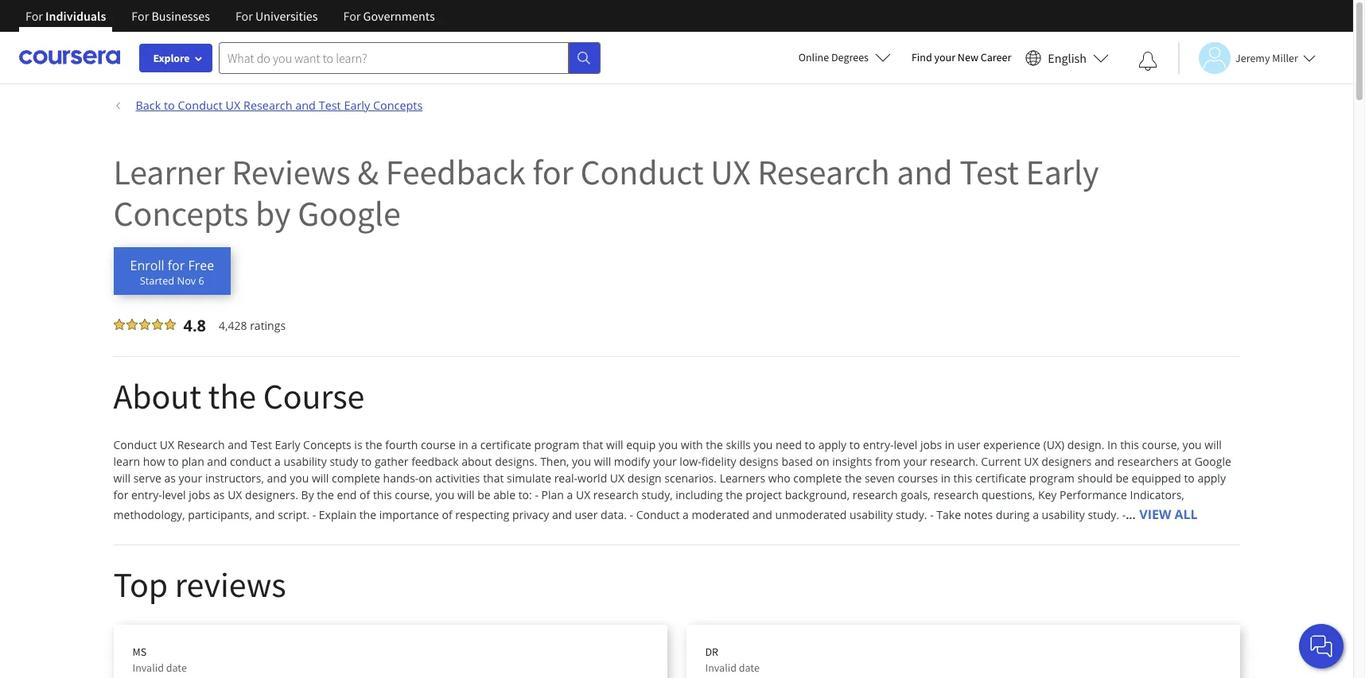 Task type: vqa. For each thing, say whether or not it's contained in the screenshot.
24
no



Task type: locate. For each thing, give the bounding box(es) containing it.
concepts
[[373, 98, 423, 113], [113, 192, 248, 236], [303, 438, 352, 453]]

ux
[[226, 98, 241, 113], [711, 150, 751, 194], [160, 438, 174, 453], [1024, 454, 1039, 470], [610, 471, 625, 486], [228, 488, 242, 503], [576, 488, 591, 503]]

0 horizontal spatial as
[[164, 471, 176, 486]]

to up insights
[[850, 438, 860, 453]]

1 date from the left
[[166, 661, 187, 676]]

1 vertical spatial that
[[483, 471, 504, 486]]

designs
[[739, 454, 779, 470]]

0 vertical spatial google
[[298, 192, 401, 236]]

as up participants,
[[213, 488, 225, 503]]

2 horizontal spatial this
[[1121, 438, 1140, 453]]

1 vertical spatial research
[[758, 150, 890, 194]]

1 vertical spatial certificate
[[976, 471, 1027, 486]]

certificate down current
[[976, 471, 1027, 486]]

study. down goals,
[[896, 508, 928, 523]]

program
[[534, 438, 580, 453], [1030, 471, 1075, 486]]

1 horizontal spatial test
[[319, 98, 341, 113]]

usability down seven in the bottom of the page
[[850, 508, 893, 523]]

concepts up "study"
[[303, 438, 352, 453]]

1 vertical spatial early
[[1026, 150, 1099, 194]]

research
[[244, 98, 292, 113], [758, 150, 890, 194], [177, 438, 225, 453]]

test
[[319, 98, 341, 113], [960, 150, 1019, 194], [250, 438, 272, 453]]

0 horizontal spatial course,
[[395, 488, 433, 503]]

for for governments
[[343, 8, 361, 24]]

2 horizontal spatial for
[[533, 150, 574, 194]]

1 horizontal spatial invalid
[[705, 661, 737, 676]]

a right 'during'
[[1033, 508, 1039, 523]]

study.
[[896, 508, 928, 523], [1088, 508, 1120, 523]]

test inside the conduct ux research and test early concepts is the fourth course in a certificate program that will equip you with the skills you need to apply to entry-level jobs in user experience (ux) design. in this course, you will learn how to plan and conduct a usability study to gather feedback about designs. then, you will modify your low-fidelity designs based on insights from your research.   current ux designers and researchers at google will serve as your instructors, and you will complete hands-on activities that simulate real-world ux design scenarios. learners who complete the seven courses in this certificate program should be equipped to apply for entry-level jobs as ux designers.   by the end of this course, you will be able to:    - plan a ux research study, including the project background, research goals, research questions, key performance indicators, methodology, participants, and script.    - explain the importance of respecting privacy and user data.    - conduct a moderated and unmoderated usability study.     - take notes during a usability study.     - ... view all
[[250, 438, 272, 453]]

certificate up designs. at left bottom
[[480, 438, 532, 453]]

research inside learner reviews & feedback for conduct ux research and test early concepts by google
[[758, 150, 890, 194]]

1 vertical spatial course,
[[395, 488, 433, 503]]

- right data.
[[630, 508, 634, 523]]

of left respecting
[[442, 508, 453, 523]]

0 horizontal spatial invalid
[[133, 661, 164, 676]]

early inside learner reviews & feedback for conduct ux research and test early concepts by google
[[1026, 150, 1099, 194]]

1 horizontal spatial google
[[1195, 454, 1232, 470]]

usability up the by
[[284, 454, 327, 470]]

1 vertical spatial be
[[478, 488, 491, 503]]

1 horizontal spatial of
[[442, 508, 453, 523]]

researchers
[[1118, 454, 1179, 470]]

user left data.
[[575, 508, 598, 523]]

program up then,
[[534, 438, 580, 453]]

for for individuals
[[25, 8, 43, 24]]

0 horizontal spatial this
[[373, 488, 392, 503]]

equipped
[[1132, 471, 1182, 486]]

0 horizontal spatial research
[[177, 438, 225, 453]]

for inside learner reviews & feedback for conduct ux research and test early concepts by google
[[533, 150, 574, 194]]

0 horizontal spatial for
[[113, 488, 128, 503]]

moderated
[[692, 508, 750, 523]]

2 date from the left
[[739, 661, 760, 676]]

research up 'take'
[[934, 488, 979, 503]]

course, up importance
[[395, 488, 433, 503]]

apply
[[819, 438, 847, 453], [1198, 471, 1226, 486]]

2 horizontal spatial usability
[[1042, 508, 1085, 523]]

1 horizontal spatial date
[[739, 661, 760, 676]]

research inside back to conduct ux research and test early concepts link
[[244, 98, 292, 113]]

for universities
[[236, 8, 318, 24]]

0 horizontal spatial concepts
[[113, 192, 248, 236]]

0 horizontal spatial research
[[594, 488, 639, 503]]

conduct inside back to conduct ux research and test early concepts link
[[178, 98, 223, 113]]

a up about
[[471, 438, 478, 453]]

1 invalid from the left
[[133, 661, 164, 676]]

modify
[[614, 454, 650, 470]]

date for ms invalid date
[[166, 661, 187, 676]]

0 horizontal spatial date
[[166, 661, 187, 676]]

0 horizontal spatial of
[[360, 488, 370, 503]]

0 vertical spatial certificate
[[480, 438, 532, 453]]

for left governments
[[343, 8, 361, 24]]

apply up insights
[[819, 438, 847, 453]]

2 horizontal spatial early
[[1026, 150, 1099, 194]]

that
[[583, 438, 604, 453], [483, 471, 504, 486]]

0 horizontal spatial apply
[[819, 438, 847, 453]]

designers.
[[245, 488, 298, 503]]

2 horizontal spatial test
[[960, 150, 1019, 194]]

real-
[[554, 471, 578, 486]]

view
[[1140, 506, 1172, 524]]

the right is
[[365, 438, 382, 453]]

conduct ux research and test early concepts is the fourth course in a certificate program that will equip you with the skills you need to apply to entry-level jobs in user experience (ux) design. in this course, you will learn how to plan and conduct a usability study to gather feedback about designs. then, you will modify your low-fidelity designs based on insights from your research.   current ux designers and researchers at google will serve as your instructors, and you will complete hands-on activities that simulate real-world ux design scenarios. learners who complete the seven courses in this certificate program should be equipped to apply for entry-level jobs as ux designers.   by the end of this course, you will be able to:    - plan a ux research study, including the project background, research goals, research questions, key performance indicators, methodology, participants, and script.    - explain the importance of respecting privacy and user data.    - conduct a moderated and unmoderated usability study.     - take notes during a usability study.     - ... view all
[[113, 438, 1232, 524]]

invalid for dr
[[705, 661, 737, 676]]

1 complete from the left
[[332, 471, 380, 486]]

online
[[799, 50, 829, 64]]

your right find
[[935, 50, 956, 64]]

for left 'businesses'
[[132, 8, 149, 24]]

1 horizontal spatial course,
[[1142, 438, 1180, 453]]

jobs up participants,
[[189, 488, 210, 503]]

design
[[628, 471, 662, 486]]

course, up researchers
[[1142, 438, 1180, 453]]

entry- down serve
[[131, 488, 162, 503]]

1 horizontal spatial that
[[583, 438, 604, 453]]

2 research from the left
[[853, 488, 898, 503]]

end
[[337, 488, 357, 503]]

(ux)
[[1044, 438, 1065, 453]]

1 horizontal spatial early
[[344, 98, 370, 113]]

on
[[816, 454, 830, 470], [419, 471, 432, 486]]

including
[[676, 488, 723, 503]]

find your new career link
[[904, 48, 1020, 68]]

2 horizontal spatial research
[[758, 150, 890, 194]]

the right the by
[[317, 488, 334, 503]]

certificate
[[480, 438, 532, 453], [976, 471, 1027, 486]]

to down is
[[361, 454, 372, 470]]

1 vertical spatial entry-
[[131, 488, 162, 503]]

on down feedback
[[419, 471, 432, 486]]

serve
[[133, 471, 161, 486]]

level up methodology,
[[162, 488, 186, 503]]

1 horizontal spatial program
[[1030, 471, 1075, 486]]

back
[[136, 98, 161, 113]]

1 vertical spatial level
[[162, 488, 186, 503]]

1 horizontal spatial concepts
[[303, 438, 352, 453]]

by
[[255, 192, 291, 236]]

jeremy
[[1236, 51, 1271, 65]]

english button
[[1020, 32, 1116, 84]]

invalid inside ms invalid date
[[133, 661, 164, 676]]

0 horizontal spatial user
[[575, 508, 598, 523]]

concepts inside learner reviews & feedback for conduct ux research and test early concepts by google
[[113, 192, 248, 236]]

as right serve
[[164, 471, 176, 486]]

a
[[471, 438, 478, 453], [275, 454, 281, 470], [567, 488, 573, 503], [683, 508, 689, 523], [1033, 508, 1039, 523]]

jeremy miller button
[[1179, 42, 1316, 74]]

1 horizontal spatial for
[[168, 257, 185, 275]]

your down the plan on the bottom left of page
[[179, 471, 202, 486]]

chat with us image
[[1309, 634, 1335, 660]]

0 vertical spatial as
[[164, 471, 176, 486]]

4 for from the left
[[343, 8, 361, 24]]

invalid down ms
[[133, 661, 164, 676]]

user up research.
[[958, 438, 981, 453]]

for governments
[[343, 8, 435, 24]]

conduct inside learner reviews & feedback for conduct ux research and test early concepts by google
[[580, 150, 704, 194]]

0 vertical spatial jobs
[[921, 438, 942, 453]]

1 vertical spatial apply
[[1198, 471, 1226, 486]]

you down activities
[[436, 488, 455, 503]]

ux inside learner reviews & feedback for conduct ux research and test early concepts by google
[[711, 150, 751, 194]]

simulate
[[507, 471, 552, 486]]

1 horizontal spatial complete
[[794, 471, 842, 486]]

banner navigation
[[13, 0, 448, 44]]

invalid inside "dr invalid date"
[[705, 661, 737, 676]]

None search field
[[219, 42, 601, 74]]

1 vertical spatial on
[[419, 471, 432, 486]]

in up research.
[[945, 438, 955, 453]]

performance
[[1060, 488, 1128, 503]]

1 vertical spatial test
[[960, 150, 1019, 194]]

at
[[1182, 454, 1192, 470]]

early inside the conduct ux research and test early concepts is the fourth course in a certificate program that will equip you with the skills you need to apply to entry-level jobs in user experience (ux) design. in this course, you will learn how to plan and conduct a usability study to gather feedback about designs. then, you will modify your low-fidelity designs based on insights from your research.   current ux designers and researchers at google will serve as your instructors, and you will complete hands-on activities that simulate real-world ux design scenarios. learners who complete the seven courses in this certificate program should be equipped to apply for entry-level jobs as ux designers.   by the end of this course, you will be able to:    - plan a ux research study, including the project background, research goals, research questions, key performance indicators, methodology, participants, and script.    - explain the importance of respecting privacy and user data.    - conduct a moderated and unmoderated usability study.     - take notes during a usability study.     - ... view all
[[275, 438, 300, 453]]

2 vertical spatial concepts
[[303, 438, 352, 453]]

be up respecting
[[478, 488, 491, 503]]

1 vertical spatial program
[[1030, 471, 1075, 486]]

1 vertical spatial as
[[213, 488, 225, 503]]

2 vertical spatial research
[[177, 438, 225, 453]]

What do you want to learn? text field
[[219, 42, 569, 74]]

1 horizontal spatial research
[[244, 98, 292, 113]]

0 vertical spatial entry-
[[863, 438, 894, 453]]

for left 'universities' on the left of page
[[236, 8, 253, 24]]

1 vertical spatial google
[[1195, 454, 1232, 470]]

1 vertical spatial user
[[575, 508, 598, 523]]

0 horizontal spatial study.
[[896, 508, 928, 523]]

concepts down what do you want to learn? text box
[[373, 98, 423, 113]]

0 horizontal spatial test
[[250, 438, 272, 453]]

1 vertical spatial concepts
[[113, 192, 248, 236]]

entry- up from
[[863, 438, 894, 453]]

nov
[[177, 274, 196, 288]]

google
[[298, 192, 401, 236], [1195, 454, 1232, 470]]

jobs up research.
[[921, 438, 942, 453]]

0 horizontal spatial program
[[534, 438, 580, 453]]

0 vertical spatial this
[[1121, 438, 1140, 453]]

research up data.
[[594, 488, 639, 503]]

1 horizontal spatial level
[[894, 438, 918, 453]]

online degrees button
[[786, 40, 904, 75]]

you up designs
[[754, 438, 773, 453]]

0 horizontal spatial that
[[483, 471, 504, 486]]

of right end
[[360, 488, 370, 503]]

2 vertical spatial for
[[113, 488, 128, 503]]

dr invalid date
[[705, 645, 760, 676]]

that up world on the bottom of page
[[583, 438, 604, 453]]

plan
[[182, 454, 204, 470]]

course
[[421, 438, 456, 453]]

0 vertical spatial be
[[1116, 471, 1129, 486]]

invalid down "dr"
[[705, 661, 737, 676]]

study. down performance
[[1088, 508, 1120, 523]]

date inside "dr invalid date"
[[739, 661, 760, 676]]

explore button
[[139, 44, 212, 72]]

ratings
[[250, 318, 286, 333]]

date
[[166, 661, 187, 676], [739, 661, 760, 676]]

explore
[[153, 51, 190, 65]]

for
[[25, 8, 43, 24], [132, 8, 149, 24], [236, 8, 253, 24], [343, 8, 361, 24]]

this down research.
[[954, 471, 973, 486]]

designers
[[1042, 454, 1092, 470]]

miller
[[1273, 51, 1299, 65]]

date inside ms invalid date
[[166, 661, 187, 676]]

all
[[1175, 506, 1198, 524]]

1 horizontal spatial research
[[853, 488, 898, 503]]

3 filled star image from the left
[[139, 319, 150, 330]]

course
[[263, 375, 365, 419]]

1 horizontal spatial as
[[213, 488, 225, 503]]

0 vertical spatial for
[[533, 150, 574, 194]]

2 vertical spatial early
[[275, 438, 300, 453]]

during
[[996, 508, 1030, 523]]

1 research from the left
[[594, 488, 639, 503]]

research down seven in the bottom of the page
[[853, 488, 898, 503]]

1 horizontal spatial study.
[[1088, 508, 1120, 523]]

learners
[[720, 471, 766, 486]]

on right the based
[[816, 454, 830, 470]]

2 horizontal spatial research
[[934, 488, 979, 503]]

instructors,
[[205, 471, 264, 486]]

that up able
[[483, 471, 504, 486]]

study,
[[642, 488, 673, 503]]

this
[[1121, 438, 1140, 453], [954, 471, 973, 486], [373, 488, 392, 503]]

1 horizontal spatial jobs
[[921, 438, 942, 453]]

0 vertical spatial program
[[534, 438, 580, 453]]

complete up background,
[[794, 471, 842, 486]]

this right the in on the right of page
[[1121, 438, 1140, 453]]

0 vertical spatial level
[[894, 438, 918, 453]]

in
[[459, 438, 468, 453], [945, 438, 955, 453], [941, 471, 951, 486]]

top reviews
[[113, 563, 286, 607]]

research.
[[930, 454, 979, 470]]

1 horizontal spatial user
[[958, 438, 981, 453]]

the down learners
[[726, 488, 743, 503]]

2 invalid from the left
[[705, 661, 737, 676]]

0 horizontal spatial jobs
[[189, 488, 210, 503]]

this down hands- on the bottom of the page
[[373, 488, 392, 503]]

for individuals
[[25, 8, 106, 24]]

goals,
[[901, 488, 931, 503]]

entry-
[[863, 438, 894, 453], [131, 488, 162, 503]]

concepts up the free
[[113, 192, 248, 236]]

0 vertical spatial apply
[[819, 438, 847, 453]]

designs.
[[495, 454, 538, 470]]

complete up end
[[332, 471, 380, 486]]

2 vertical spatial test
[[250, 438, 272, 453]]

0 vertical spatial user
[[958, 438, 981, 453]]

0 horizontal spatial complete
[[332, 471, 380, 486]]

will
[[606, 438, 624, 453], [1205, 438, 1222, 453], [594, 454, 611, 470], [113, 471, 131, 486], [312, 471, 329, 486], [458, 488, 475, 503]]

for inside "enroll for free started nov 6"
[[168, 257, 185, 275]]

fidelity
[[702, 454, 737, 470]]

0 horizontal spatial google
[[298, 192, 401, 236]]

1 vertical spatial jobs
[[189, 488, 210, 503]]

apply up all
[[1198, 471, 1226, 486]]

1 for from the left
[[25, 8, 43, 24]]

enroll for free started nov 6
[[130, 257, 214, 288]]

for businesses
[[132, 8, 210, 24]]

0 vertical spatial research
[[244, 98, 292, 113]]

in down research.
[[941, 471, 951, 486]]

the right explain
[[359, 508, 376, 523]]

4,428
[[219, 318, 247, 333]]

concepts inside the conduct ux research and test early concepts is the fourth course in a certificate program that will equip you with the skills you need to apply to entry-level jobs in user experience (ux) design. in this course, you will learn how to plan and conduct a usability study to gather feedback about designs. then, you will modify your low-fidelity designs based on insights from your research.   current ux designers and researchers at google will serve as your instructors, and you will complete hands-on activities that simulate real-world ux design scenarios. learners who complete the seven courses in this certificate program should be equipped to apply for entry-level jobs as ux designers.   by the end of this course, you will be able to:    - plan a ux research study, including the project background, research goals, research questions, key performance indicators, methodology, participants, and script.    - explain the importance of respecting privacy and user data.    - conduct a moderated and unmoderated usability study.     - take notes during a usability study.     - ... view all
[[303, 438, 352, 453]]

level up from
[[894, 438, 918, 453]]

google right by
[[298, 192, 401, 236]]

in up about
[[459, 438, 468, 453]]

1 horizontal spatial certificate
[[976, 471, 1027, 486]]

for left individuals
[[25, 8, 43, 24]]

usability down key
[[1042, 508, 1085, 523]]

user
[[958, 438, 981, 453], [575, 508, 598, 523]]

program up key
[[1030, 471, 1075, 486]]

3 for from the left
[[236, 8, 253, 24]]

filled star image
[[113, 319, 125, 330], [126, 319, 137, 330], [139, 319, 150, 330], [152, 319, 163, 330], [164, 319, 175, 330]]

level
[[894, 438, 918, 453], [162, 488, 186, 503]]

1 vertical spatial for
[[168, 257, 185, 275]]

2 for from the left
[[132, 8, 149, 24]]

based
[[782, 454, 813, 470]]

1 horizontal spatial usability
[[850, 508, 893, 523]]

google right the at
[[1195, 454, 1232, 470]]

for for universities
[[236, 8, 253, 24]]

and inside back to conduct ux research and test early concepts link
[[295, 98, 316, 113]]

1 horizontal spatial entry-
[[863, 438, 894, 453]]

be right should
[[1116, 471, 1129, 486]]

project
[[746, 488, 782, 503]]

date for dr invalid date
[[739, 661, 760, 676]]

1 study. from the left
[[896, 508, 928, 523]]



Task type: describe. For each thing, give the bounding box(es) containing it.
the up conduct
[[208, 375, 256, 419]]

degrees
[[832, 50, 869, 64]]

to right back
[[164, 98, 175, 113]]

the down insights
[[845, 471, 862, 486]]

learner reviews & feedback for conduct ux research and test early concepts by google
[[113, 150, 1099, 236]]

0 horizontal spatial be
[[478, 488, 491, 503]]

you left with
[[659, 438, 678, 453]]

2 study. from the left
[[1088, 508, 1120, 523]]

privacy
[[513, 508, 549, 523]]

explain
[[319, 508, 357, 523]]

a down including
[[683, 508, 689, 523]]

4 filled star image from the left
[[152, 319, 163, 330]]

chevron left image
[[113, 101, 123, 110]]

notes
[[964, 508, 993, 523]]

top
[[113, 563, 168, 607]]

ms invalid date
[[133, 645, 187, 676]]

free
[[188, 257, 214, 275]]

0 horizontal spatial level
[[162, 488, 186, 503]]

0 horizontal spatial entry-
[[131, 488, 162, 503]]

by
[[301, 488, 314, 503]]

ms
[[133, 645, 147, 660]]

script.
[[278, 508, 310, 523]]

- right script.
[[313, 508, 316, 523]]

0 vertical spatial test
[[319, 98, 341, 113]]

- left view
[[1123, 508, 1126, 523]]

world
[[578, 471, 607, 486]]

questions,
[[982, 488, 1036, 503]]

about the course
[[113, 375, 365, 419]]

back to conduct ux research and test early concepts
[[136, 98, 423, 113]]

able
[[494, 488, 516, 503]]

0 horizontal spatial on
[[419, 471, 432, 486]]

data.
[[601, 508, 627, 523]]

online degrees
[[799, 50, 869, 64]]

in
[[1108, 438, 1118, 453]]

1 filled star image from the left
[[113, 319, 125, 330]]

google inside learner reviews & feedback for conduct ux research and test early concepts by google
[[298, 192, 401, 236]]

to right how
[[168, 454, 179, 470]]

respecting
[[455, 508, 510, 523]]

0 vertical spatial early
[[344, 98, 370, 113]]

1 horizontal spatial apply
[[1198, 471, 1226, 486]]

equip
[[626, 438, 656, 453]]

and inside learner reviews & feedback for conduct ux research and test early concepts by google
[[897, 150, 953, 194]]

5 filled star image from the left
[[164, 319, 175, 330]]

0 vertical spatial concepts
[[373, 98, 423, 113]]

4.8
[[183, 315, 206, 336]]

0 vertical spatial of
[[360, 488, 370, 503]]

test inside learner reviews & feedback for conduct ux research and test early concepts by google
[[960, 150, 1019, 194]]

0 vertical spatial on
[[816, 454, 830, 470]]

view all button
[[1139, 504, 1199, 526]]

who
[[769, 471, 791, 486]]

universities
[[255, 8, 318, 24]]

0 vertical spatial course,
[[1142, 438, 1180, 453]]

4,428 ratings
[[219, 318, 286, 333]]

feedback
[[386, 150, 526, 194]]

study
[[330, 454, 358, 470]]

key
[[1038, 488, 1057, 503]]

with
[[681, 438, 703, 453]]

importance
[[379, 508, 439, 523]]

about
[[462, 454, 492, 470]]

0 vertical spatial that
[[583, 438, 604, 453]]

to:
[[519, 488, 532, 503]]

2 vertical spatial this
[[373, 488, 392, 503]]

skills
[[726, 438, 751, 453]]

activities
[[435, 471, 480, 486]]

for for businesses
[[132, 8, 149, 24]]

experience
[[984, 438, 1041, 453]]

gather
[[375, 454, 409, 470]]

&
[[358, 150, 379, 194]]

low-
[[680, 454, 702, 470]]

1 horizontal spatial this
[[954, 471, 973, 486]]

scenarios.
[[665, 471, 717, 486]]

reviews
[[232, 150, 351, 194]]

started
[[140, 274, 174, 288]]

learn
[[113, 454, 140, 470]]

you up the at
[[1183, 438, 1202, 453]]

0 horizontal spatial usability
[[284, 454, 327, 470]]

the up 'fidelity'
[[706, 438, 723, 453]]

hands-
[[383, 471, 419, 486]]

from
[[875, 454, 901, 470]]

participants,
[[188, 508, 252, 523]]

new
[[958, 50, 979, 64]]

google inside the conduct ux research and test early concepts is the fourth course in a certificate program that will equip you with the skills you need to apply to entry-level jobs in user experience (ux) design. in this course, you will learn how to plan and conduct a usability study to gather feedback about designs. then, you will modify your low-fidelity designs based on insights from your research.   current ux designers and researchers at google will serve as your instructors, and you will complete hands-on activities that simulate real-world ux design scenarios. learners who complete the seven courses in this certificate program should be equipped to apply for entry-level jobs as ux designers.   by the end of this course, you will be able to:    - plan a ux research study, including the project background, research goals, research questions, key performance indicators, methodology, participants, and script.    - explain the importance of respecting privacy and user data.    - conduct a moderated and unmoderated usability study.     - take notes during a usability study.     - ... view all
[[1195, 454, 1232, 470]]

reviews
[[175, 563, 286, 607]]

invalid for ms
[[133, 661, 164, 676]]

your inside find your new career link
[[935, 50, 956, 64]]

1 horizontal spatial be
[[1116, 471, 1129, 486]]

seven
[[865, 471, 895, 486]]

2 complete from the left
[[794, 471, 842, 486]]

a down real-
[[567, 488, 573, 503]]

your left low- at the bottom of page
[[653, 454, 677, 470]]

methodology,
[[113, 508, 185, 523]]

then,
[[540, 454, 569, 470]]

find
[[912, 50, 932, 64]]

courses
[[898, 471, 938, 486]]

2 filled star image from the left
[[126, 319, 137, 330]]

...
[[1126, 508, 1136, 523]]

career
[[981, 50, 1012, 64]]

learner
[[113, 150, 225, 194]]

- right to: in the left bottom of the page
[[535, 488, 539, 503]]

you up the by
[[290, 471, 309, 486]]

is
[[354, 438, 363, 453]]

governments
[[363, 8, 435, 24]]

feedback
[[412, 454, 459, 470]]

you up world on the bottom of page
[[572, 454, 591, 470]]

for inside the conduct ux research and test early concepts is the fourth course in a certificate program that will equip you with the skills you need to apply to entry-level jobs in user experience (ux) design. in this course, you will learn how to plan and conduct a usability study to gather feedback about designs. then, you will modify your low-fidelity designs based on insights from your research.   current ux designers and researchers at google will serve as your instructors, and you will complete hands-on activities that simulate real-world ux design scenarios. learners who complete the seven courses in this certificate program should be equipped to apply for entry-level jobs as ux designers.   by the end of this course, you will be able to:    - plan a ux research study, including the project background, research goals, research questions, key performance indicators, methodology, participants, and script.    - explain the importance of respecting privacy and user data.    - conduct a moderated and unmoderated usability study.     - take notes during a usability study.     - ... view all
[[113, 488, 128, 503]]

businesses
[[152, 8, 210, 24]]

conduct
[[230, 454, 272, 470]]

coursera image
[[19, 45, 120, 70]]

need
[[776, 438, 802, 453]]

your up courses
[[904, 454, 928, 470]]

indicators,
[[1130, 488, 1185, 503]]

to up the based
[[805, 438, 816, 453]]

3 research from the left
[[934, 488, 979, 503]]

1 vertical spatial of
[[442, 508, 453, 523]]

0 horizontal spatial certificate
[[480, 438, 532, 453]]

insights
[[833, 454, 873, 470]]

show notifications image
[[1139, 52, 1158, 71]]

background,
[[785, 488, 850, 503]]

to down the at
[[1184, 471, 1195, 486]]

enroll
[[130, 257, 164, 275]]

jeremy miller
[[1236, 51, 1299, 65]]

english
[[1048, 50, 1087, 66]]

a right conduct
[[275, 454, 281, 470]]

research inside the conduct ux research and test early concepts is the fourth course in a certificate program that will equip you with the skills you need to apply to entry-level jobs in user experience (ux) design. in this course, you will learn how to plan and conduct a usability study to gather feedback about designs. then, you will modify your low-fidelity designs based on insights from your research.   current ux designers and researchers at google will serve as your instructors, and you will complete hands-on activities that simulate real-world ux design scenarios. learners who complete the seven courses in this certificate program should be equipped to apply for entry-level jobs as ux designers.   by the end of this course, you will be able to:    - plan a ux research study, including the project background, research goals, research questions, key performance indicators, methodology, participants, and script.    - explain the importance of respecting privacy and user data.    - conduct a moderated and unmoderated usability study.     - take notes during a usability study.     - ... view all
[[177, 438, 225, 453]]

- left 'take'
[[930, 508, 934, 523]]



